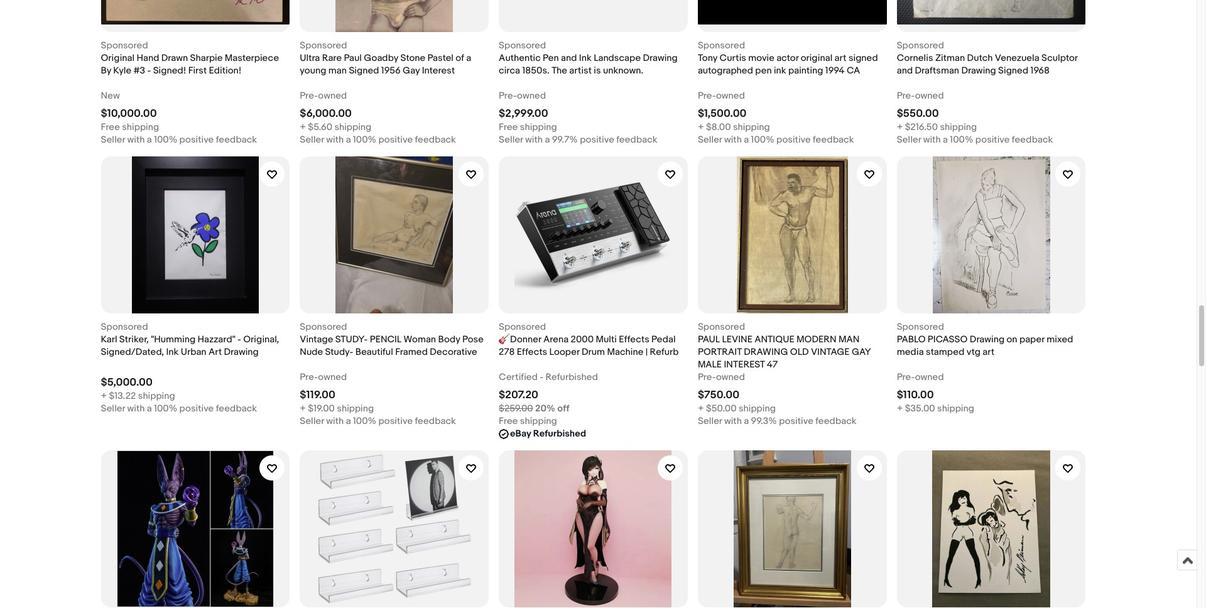 Task type: locate. For each thing, give the bounding box(es) containing it.
vintage
[[300, 334, 333, 346]]

owned for $1,500.00
[[716, 90, 745, 102]]

refurbished
[[546, 371, 598, 383], [533, 428, 586, 440]]

circa
[[499, 65, 520, 77]]

+ $5.60 shipping text field
[[300, 121, 372, 134]]

signed!
[[153, 65, 186, 77]]

owned up $2,999.00
[[517, 90, 546, 102]]

seller with a 100% positive feedback text field down the $10,000.00
[[101, 134, 257, 147]]

owned up $110.00 text field
[[915, 371, 944, 383]]

sponsored up 🎸donner
[[499, 321, 546, 333]]

sponsored up curtis
[[698, 40, 745, 52]]

sponsored text field for $2,999.00
[[499, 40, 546, 52]]

seller inside the sponsored paul levine antique modern man portrait drawing old vintage gay male interest 47 pre-owned $750.00 + $50.00 shipping seller with a 99.3% positive feedback
[[698, 415, 722, 427]]

owned inside pre-owned $110.00 + $35.00 shipping
[[915, 371, 944, 383]]

1 vertical spatial refurbished
[[533, 428, 586, 440]]

male
[[698, 359, 722, 371]]

$2,999.00 text field
[[499, 108, 548, 120]]

seller with a 100% positive feedback text field for $119.00
[[300, 415, 456, 428]]

+
[[300, 121, 306, 133], [698, 121, 704, 133], [897, 121, 903, 133], [101, 390, 107, 402], [300, 403, 306, 415], [698, 403, 704, 415], [897, 403, 903, 415]]

Pre-owned text field
[[499, 90, 546, 103], [897, 90, 944, 103], [300, 371, 347, 384], [897, 371, 944, 384]]

seller with a 100% positive feedback text field down $216.50 at top right
[[897, 134, 1053, 147]]

1 horizontal spatial ink
[[579, 52, 592, 64]]

owned for $6,000.00
[[318, 90, 347, 102]]

$119.00
[[300, 389, 335, 402]]

free
[[101, 121, 120, 133], [499, 121, 518, 133], [499, 415, 518, 427]]

sponsored up striker,
[[101, 321, 148, 333]]

signed down 'venezuela'
[[998, 65, 1029, 77]]

sponsored text field for $1,500.00
[[698, 40, 745, 52]]

signed
[[849, 52, 878, 64]]

shipping inside pre-owned $119.00 + $19.00 shipping seller with a 100% positive feedback
[[337, 403, 374, 415]]

0 horizontal spatial -
[[147, 65, 151, 77]]

+ for $550.00
[[897, 121, 903, 133]]

1 vertical spatial and
[[897, 65, 913, 77]]

sponsored inside sponsored ultra rare paul goadby stone pastel of a young man signed 1956 gay interest
[[300, 40, 347, 52]]

with inside pre-owned $2,999.00 free shipping seller with a 99.7% positive feedback
[[525, 134, 543, 146]]

with inside pre-owned $6,000.00 + $5.60 shipping seller with a 100% positive feedback
[[326, 134, 344, 146]]

$2,999.00
[[499, 108, 548, 120]]

1 seller with a 100% positive feedback text field from the left
[[698, 134, 854, 147]]

seller inside pre-owned $550.00 + $216.50 shipping seller with a 100% positive feedback
[[897, 134, 921, 146]]

100% inside pre-owned $6,000.00 + $5.60 shipping seller with a 100% positive feedback
[[353, 134, 376, 146]]

pre- up "$550.00" text box
[[897, 90, 915, 102]]

with down $2,999.00 text field
[[525, 134, 543, 146]]

0 horizontal spatial art
[[835, 52, 847, 64]]

sponsored vintage study- pencil woman body pose nude study- beautiful framed decorative
[[300, 321, 484, 358]]

ink up artist
[[579, 52, 592, 64]]

2 vertical spatial -
[[540, 371, 543, 383]]

sponsored inside the sponsored paul levine antique modern man portrait drawing old vintage gay male interest 47 pre-owned $750.00 + $50.00 shipping seller with a 99.3% positive feedback
[[698, 321, 745, 333]]

sponsored for $550.00
[[897, 40, 944, 52]]

ink down "humming
[[166, 346, 179, 358]]

pre- up $1,500.00 text field
[[698, 90, 716, 102]]

drawing
[[643, 52, 678, 64], [962, 65, 996, 77], [970, 334, 1005, 346], [224, 346, 259, 358]]

rare
[[322, 52, 342, 64]]

2000
[[571, 334, 594, 346]]

+ $19.00 shipping text field
[[300, 403, 374, 415]]

sponsored inside sponsored vintage study- pencil woman body pose nude study- beautiful framed decorative
[[300, 321, 347, 333]]

+ left $19.00 in the left of the page
[[300, 403, 306, 415]]

refurbished down looper
[[546, 371, 598, 383]]

$13.22
[[109, 390, 136, 402]]

0 horizontal spatial signed
[[349, 65, 379, 77]]

art up 1994
[[835, 52, 847, 64]]

seller with a 100% positive feedback text field down "$8.00" at the top right of page
[[698, 134, 854, 147]]

pre-owned text field up $2,999.00
[[499, 90, 546, 103]]

and
[[561, 52, 577, 64], [897, 65, 913, 77]]

art inside sponsored pablo picasso drawing on paper mixed media stamped vtg art
[[983, 346, 995, 358]]

2 sponsored text field from the left
[[698, 321, 745, 334]]

1 horizontal spatial free shipping text field
[[499, 415, 557, 428]]

owned inside pre-owned $119.00 + $19.00 shipping seller with a 100% positive feedback
[[318, 371, 347, 383]]

free down $10,000.00 text field
[[101, 121, 120, 133]]

paul
[[344, 52, 362, 64]]

signed down paul
[[349, 65, 379, 77]]

sponsored text field for $550.00
[[897, 40, 944, 52]]

art right the vtg
[[983, 346, 995, 358]]

pre- up $110.00 text field
[[897, 371, 915, 383]]

0 vertical spatial ink
[[579, 52, 592, 64]]

$1,500.00
[[698, 108, 747, 120]]

free inside new $10,000.00 free shipping seller with a 100% positive feedback
[[101, 121, 120, 133]]

pre- for $6,000.00
[[300, 90, 318, 102]]

pen
[[755, 65, 772, 77]]

sponsored text field up circa
[[499, 40, 546, 52]]

owned inside pre-owned $6,000.00 + $5.60 shipping seller with a 100% positive feedback
[[318, 90, 347, 102]]

and down cornelis
[[897, 65, 913, 77]]

sponsored up vintage
[[300, 321, 347, 333]]

with inside pre-owned $550.00 + $216.50 shipping seller with a 100% positive feedback
[[923, 134, 941, 146]]

shipping right $216.50 at top right
[[940, 121, 977, 133]]

seller down "$8.00" at the top right of page
[[698, 134, 722, 146]]

a inside pre-owned $1,500.00 + $8.00 shipping seller with a 100% positive feedback
[[744, 134, 749, 146]]

pre-owned $2,999.00 free shipping seller with a 99.7% positive feedback
[[499, 90, 658, 146]]

seller down $5.60
[[300, 134, 324, 146]]

1 horizontal spatial seller with a 100% positive feedback text field
[[897, 134, 1053, 147]]

sponsored up authentic
[[499, 40, 546, 52]]

-
[[147, 65, 151, 77], [238, 334, 241, 346], [540, 371, 543, 383]]

shipping inside the sponsored paul levine antique modern man portrait drawing old vintage gay male interest 47 pre-owned $750.00 + $50.00 shipping seller with a 99.3% positive feedback
[[739, 403, 776, 415]]

"humming
[[151, 334, 195, 346]]

the
[[552, 65, 567, 77]]

+ left $216.50 at top right
[[897, 121, 903, 133]]

seller down $19.00 in the left of the page
[[300, 415, 324, 427]]

$110.00 text field
[[897, 389, 934, 402]]

100% inside pre-owned $119.00 + $19.00 shipping seller with a 100% positive feedback
[[353, 415, 376, 427]]

seller down $216.50 at top right
[[897, 134, 921, 146]]

shipping down the $5,000.00
[[138, 390, 175, 402]]

1 vertical spatial effects
[[517, 346, 547, 358]]

free down $259.00
[[499, 415, 518, 427]]

shipping right $35.00
[[937, 403, 974, 415]]

seller down $2,999.00 text field
[[499, 134, 523, 146]]

Pre-owned text field
[[300, 90, 347, 103], [698, 90, 745, 103], [698, 371, 745, 384]]

sponsored text field up autographed
[[698, 40, 745, 52]]

antique
[[755, 334, 795, 346]]

with down $216.50 at top right
[[923, 134, 941, 146]]

- right #3
[[147, 65, 151, 77]]

feedback inside $5,000.00 + $13.22 shipping seller with a 100% positive feedback
[[216, 403, 257, 415]]

feedback inside new $10,000.00 free shipping seller with a 100% positive feedback
[[216, 134, 257, 146]]

2 signed from the left
[[998, 65, 1029, 77]]

gay
[[852, 346, 871, 358]]

drawing up the vtg
[[970, 334, 1005, 346]]

pre- inside pre-owned $550.00 + $216.50 shipping seller with a 100% positive feedback
[[897, 90, 915, 102]]

$5,000.00 text field
[[101, 376, 153, 389]]

with down $19.00 in the left of the page
[[326, 415, 344, 427]]

sponsored up original
[[101, 40, 148, 52]]

sponsored text field for $6,000.00
[[300, 40, 347, 52]]

pre-
[[300, 90, 318, 102], [499, 90, 517, 102], [698, 90, 716, 102], [897, 90, 915, 102], [300, 371, 318, 383], [698, 371, 716, 383], [897, 371, 915, 383]]

drawing down dutch
[[962, 65, 996, 77]]

0 horizontal spatial and
[[561, 52, 577, 64]]

sponsored text field for $110.00
[[897, 321, 944, 334]]

pre-owned text field up "$6,000.00"
[[300, 90, 347, 103]]

free down $2,999.00
[[499, 121, 518, 133]]

$35.00
[[905, 403, 935, 415]]

a inside pre-owned $2,999.00 free shipping seller with a 99.7% positive feedback
[[545, 134, 550, 146]]

pre- for $119.00
[[300, 371, 318, 383]]

a
[[466, 52, 471, 64], [147, 134, 152, 146], [346, 134, 351, 146], [545, 134, 550, 146], [744, 134, 749, 146], [943, 134, 948, 146], [147, 403, 152, 415], [346, 415, 351, 427], [744, 415, 749, 427]]

pre- up $119.00
[[300, 371, 318, 383]]

0 vertical spatial art
[[835, 52, 847, 64]]

shipping down 20%
[[520, 415, 557, 427]]

pre- inside pre-owned $110.00 + $35.00 shipping
[[897, 371, 915, 383]]

curtis
[[720, 52, 746, 64]]

sponsored inside sponsored original hand drawn sharpie masterpiece by kyle #3 - signed! first edition!
[[101, 40, 148, 52]]

+ inside pre-owned $1,500.00 + $8.00 shipping seller with a 100% positive feedback
[[698, 121, 704, 133]]

1968
[[1031, 65, 1050, 77]]

mixed
[[1047, 334, 1073, 346]]

sponsored up pablo
[[897, 321, 944, 333]]

certified
[[499, 371, 538, 383]]

0 horizontal spatial effects
[[517, 346, 547, 358]]

sponsored text field up '278'
[[499, 321, 546, 334]]

art
[[835, 52, 847, 64], [983, 346, 995, 358]]

original
[[101, 52, 135, 64]]

$19.00
[[308, 403, 335, 415]]

Seller with a 100% positive feedback text field
[[101, 134, 257, 147], [300, 134, 456, 147], [101, 403, 257, 415], [300, 415, 456, 428]]

old
[[790, 346, 809, 358]]

sponsored up rare
[[300, 40, 347, 52]]

pre- inside pre-owned $2,999.00 free shipping seller with a 99.7% positive feedback
[[499, 90, 517, 102]]

+ for $6,000.00
[[300, 121, 306, 133]]

with down "$8.00" at the top right of page
[[724, 134, 742, 146]]

sponsored text field for striker,
[[101, 321, 148, 334]]

and inside 'sponsored authentic pen and ink landscape drawing circa 1850s. the artist is unknown.'
[[561, 52, 577, 64]]

0 horizontal spatial sponsored text field
[[101, 321, 148, 334]]

- left original, at the left bottom
[[238, 334, 241, 346]]

with down the "$50.00" in the bottom right of the page
[[724, 415, 742, 427]]

$207.20 text field
[[499, 389, 538, 402]]

0 horizontal spatial ink
[[166, 346, 179, 358]]

a inside the sponsored paul levine antique modern man portrait drawing old vintage gay male interest 47 pre-owned $750.00 + $50.00 shipping seller with a 99.3% positive feedback
[[744, 415, 749, 427]]

eBay Refurbished text field
[[510, 428, 586, 441]]

refurbished down the off
[[533, 428, 586, 440]]

shipping up 99.3%
[[739, 403, 776, 415]]

sponsored inside sponsored cornelis zitman dutch venezuela sculptor and draftsman drawing signed 1968
[[897, 40, 944, 52]]

pre- inside pre-owned $6,000.00 + $5.60 shipping seller with a 100% positive feedback
[[300, 90, 318, 102]]

edition!
[[209, 65, 241, 77]]

+ inside pre-owned $119.00 + $19.00 shipping seller with a 100% positive feedback
[[300, 403, 306, 415]]

1 sponsored text field from the left
[[101, 321, 148, 334]]

pre- up $2,999.00 text field
[[499, 90, 517, 102]]

seller down $13.22
[[101, 403, 125, 415]]

sponsored text field up nude
[[300, 321, 347, 334]]

1 vertical spatial free shipping text field
[[499, 415, 557, 428]]

sponsored up paul
[[698, 321, 745, 333]]

free shipping text field down $259.00
[[499, 415, 557, 428]]

with inside new $10,000.00 free shipping seller with a 100% positive feedback
[[127, 134, 145, 146]]

positive inside $5,000.00 + $13.22 shipping seller with a 100% positive feedback
[[179, 403, 214, 415]]

$5,000.00 + $13.22 shipping seller with a 100% positive feedback
[[101, 376, 257, 415]]

0 vertical spatial free shipping text field
[[101, 121, 159, 134]]

a inside new $10,000.00 free shipping seller with a 100% positive feedback
[[147, 134, 152, 146]]

pre-owned text field up "$550.00" text box
[[897, 90, 944, 103]]

100% inside pre-owned $550.00 + $216.50 shipping seller with a 100% positive feedback
[[950, 134, 973, 146]]

Seller with a 99.7% positive feedback text field
[[499, 134, 658, 147]]

with down $10,000.00 text field
[[127, 134, 145, 146]]

sponsored text field up signed/dated,
[[101, 321, 148, 334]]

1 vertical spatial -
[[238, 334, 241, 346]]

ultra
[[300, 52, 320, 64]]

original,
[[243, 334, 279, 346]]

Seller with a 100% positive feedback text field
[[698, 134, 854, 147], [897, 134, 1053, 147]]

shipping inside pre-owned $550.00 + $216.50 shipping seller with a 100% positive feedback
[[940, 121, 977, 133]]

feedback
[[216, 134, 257, 146], [415, 134, 456, 146], [616, 134, 658, 146], [813, 134, 854, 146], [1012, 134, 1053, 146], [216, 403, 257, 415], [415, 415, 456, 427], [816, 415, 857, 427]]

1 horizontal spatial sponsored text field
[[698, 321, 745, 334]]

+ inside pre-owned $550.00 + $216.50 shipping seller with a 100% positive feedback
[[897, 121, 903, 133]]

sponsored inside 'sponsored authentic pen and ink landscape drawing circa 1850s. the artist is unknown.'
[[499, 40, 546, 52]]

sponsored text field up draftsman
[[897, 40, 944, 52]]

shipping down the $10,000.00
[[122, 121, 159, 133]]

portrait
[[698, 346, 742, 358]]

seller with a 100% positive feedback text field down $13.22
[[101, 403, 257, 415]]

1 horizontal spatial and
[[897, 65, 913, 77]]

free shipping text field down $10,000.00 text field
[[101, 121, 159, 134]]

sponsored for free
[[101, 40, 148, 52]]

signed/dated,
[[101, 346, 164, 358]]

sponsored inside sponsored tony curtis movie actor original art signed autographed pen ink painting 1994 ca
[[698, 40, 745, 52]]

$6,000.00
[[300, 108, 352, 120]]

sponsored up cornelis
[[897, 40, 944, 52]]

0 vertical spatial -
[[147, 65, 151, 77]]

owned inside pre-owned $1,500.00 + $8.00 shipping seller with a 100% positive feedback
[[716, 90, 745, 102]]

1 horizontal spatial effects
[[619, 334, 649, 346]]

Free shipping text field
[[101, 121, 159, 134], [499, 415, 557, 428]]

sponsored cornelis zitman dutch venezuela sculptor and draftsman drawing signed 1968
[[897, 40, 1078, 77]]

ca
[[847, 65, 860, 77]]

interest
[[422, 65, 455, 77]]

+ $50.00 shipping text field
[[698, 403, 776, 415]]

shipping down $2,999.00 text field
[[520, 121, 557, 133]]

100% for $1,500.00
[[751, 134, 774, 146]]

Sponsored text field
[[101, 321, 148, 334], [698, 321, 745, 334], [897, 321, 944, 334]]

pre-owned text field up $1,500.00 text field
[[698, 90, 745, 103]]

0 vertical spatial and
[[561, 52, 577, 64]]

goadby
[[364, 52, 398, 64]]

seller inside pre-owned $2,999.00 free shipping seller with a 99.7% positive feedback
[[499, 134, 523, 146]]

seller with a 100% positive feedback text field for free
[[101, 134, 257, 147]]

sponsored paul levine antique modern man portrait drawing old vintage gay male interest 47 pre-owned $750.00 + $50.00 shipping seller with a 99.3% positive feedback
[[698, 321, 871, 427]]

1 vertical spatial ink
[[166, 346, 179, 358]]

a inside sponsored ultra rare paul goadby stone pastel of a young man signed 1956 gay interest
[[466, 52, 471, 64]]

sponsored text field up kyle
[[101, 40, 148, 52]]

picasso
[[928, 334, 968, 346]]

machine
[[607, 346, 644, 358]]

positive inside pre-owned $2,999.00 free shipping seller with a 99.7% positive feedback
[[580, 134, 614, 146]]

seller with a 100% positive feedback text field down $19.00 in the left of the page
[[300, 415, 456, 428]]

0 horizontal spatial seller with a 100% positive feedback text field
[[698, 134, 854, 147]]

Certified - Refurbished text field
[[499, 371, 598, 384]]

owned inside pre-owned $2,999.00 free shipping seller with a 99.7% positive feedback
[[517, 90, 546, 102]]

owned up $119.00
[[318, 371, 347, 383]]

shipping inside pre-owned $6,000.00 + $5.60 shipping seller with a 100% positive feedback
[[334, 121, 372, 133]]

effects up machine
[[619, 334, 649, 346]]

seller inside new $10,000.00 free shipping seller with a 100% positive feedback
[[101, 134, 125, 146]]

seller down the "$50.00" in the bottom right of the page
[[698, 415, 722, 427]]

urban
[[181, 346, 206, 358]]

pre- up "$6,000.00"
[[300, 90, 318, 102]]

+ inside pre-owned $6,000.00 + $5.60 shipping seller with a 100% positive feedback
[[300, 121, 306, 133]]

+ left $5.60
[[300, 121, 306, 133]]

drawing down original, at the left bottom
[[224, 346, 259, 358]]

- right "certified"
[[540, 371, 543, 383]]

1 horizontal spatial signed
[[998, 65, 1029, 77]]

sponsored text field up portrait
[[698, 321, 745, 334]]

draftsman
[[915, 65, 959, 77]]

+ left $13.22
[[101, 390, 107, 402]]

sponsored text field up media
[[897, 321, 944, 334]]

owned inside pre-owned $550.00 + $216.50 shipping seller with a 100% positive feedback
[[915, 90, 944, 102]]

owned up "$550.00" text box
[[915, 90, 944, 102]]

+ left "$8.00" at the top right of page
[[698, 121, 704, 133]]

2 horizontal spatial sponsored text field
[[897, 321, 944, 334]]

$207.20
[[499, 389, 538, 402]]

seller with a 100% positive feedback text field for $13.22
[[101, 403, 257, 415]]

seller with a 100% positive feedback text field for $6,000.00
[[300, 134, 456, 147]]

sponsored for $1,500.00
[[698, 40, 745, 52]]

100% for $119.00
[[353, 415, 376, 427]]

with inside pre-owned $119.00 + $19.00 shipping seller with a 100% positive feedback
[[326, 415, 344, 427]]

owned up $1,500.00 text field
[[716, 90, 745, 102]]

Sponsored text field
[[101, 40, 148, 52], [300, 40, 347, 52], [499, 40, 546, 52], [698, 40, 745, 52], [897, 40, 944, 52], [300, 321, 347, 334], [499, 321, 546, 334]]

0 vertical spatial refurbished
[[546, 371, 598, 383]]

pre- inside pre-owned $119.00 + $19.00 shipping seller with a 100% positive feedback
[[300, 371, 318, 383]]

effects down 🎸donner
[[517, 346, 547, 358]]

$5.60
[[308, 121, 332, 133]]

owned for $550.00
[[915, 90, 944, 102]]

seller with a 100% positive feedback text field down "$6,000.00"
[[300, 134, 456, 147]]

seller inside pre-owned $6,000.00 + $5.60 shipping seller with a 100% positive feedback
[[300, 134, 324, 146]]

sponsored text field up young
[[300, 40, 347, 52]]

shipping inside pre-owned $2,999.00 free shipping seller with a 99.7% positive feedback
[[520, 121, 557, 133]]

+ left $35.00
[[897, 403, 903, 415]]

with down $5.60
[[326, 134, 344, 146]]

kyle
[[113, 65, 131, 77]]

+ inside pre-owned $110.00 + $35.00 shipping
[[897, 403, 903, 415]]

woman
[[404, 334, 436, 346]]

🎸donner
[[499, 334, 541, 346]]

2 seller with a 100% positive feedback text field from the left
[[897, 134, 1053, 147]]

3 sponsored text field from the left
[[897, 321, 944, 334]]

pre- down male
[[698, 371, 716, 383]]

shipping down $1,500.00 text field
[[733, 121, 770, 133]]

+ $13.22 shipping text field
[[101, 390, 175, 403]]

owned down interest
[[716, 371, 745, 383]]

pre-owned $110.00 + $35.00 shipping
[[897, 371, 974, 415]]

1 horizontal spatial -
[[238, 334, 241, 346]]

1 signed from the left
[[349, 65, 379, 77]]

+ for $110.00
[[897, 403, 903, 415]]

pre- inside the sponsored paul levine antique modern man portrait drawing old vintage gay male interest 47 pre-owned $750.00 + $50.00 shipping seller with a 99.3% positive feedback
[[698, 371, 716, 383]]

2 horizontal spatial -
[[540, 371, 543, 383]]

shipping inside pre-owned $1,500.00 + $8.00 shipping seller with a 100% positive feedback
[[733, 121, 770, 133]]

- inside certified - refurbished $207.20 $259.00 20% off free shipping
[[540, 371, 543, 383]]

sponsored karl striker, "humming hazzard" - original, signed/dated, ink urban art drawing
[[101, 321, 279, 358]]

pedal
[[652, 334, 676, 346]]

sponsored inside sponsored karl striker, "humming hazzard" - original, signed/dated, ink urban art drawing
[[101, 321, 148, 333]]

100% inside pre-owned $1,500.00 + $8.00 shipping seller with a 100% positive feedback
[[751, 134, 774, 146]]

seller down $10,000.00 text field
[[101, 134, 125, 146]]

pastel
[[428, 52, 454, 64]]

with down $13.22
[[127, 403, 145, 415]]

sponsored inside sponsored pablo picasso drawing on paper mixed media stamped vtg art
[[897, 321, 944, 333]]

+ $35.00 shipping text field
[[897, 403, 974, 415]]

shipping down $6,000.00 text field
[[334, 121, 372, 133]]

+ left the "$50.00" in the bottom right of the page
[[698, 403, 704, 415]]

owned up "$6,000.00"
[[318, 90, 347, 102]]

framed
[[395, 346, 428, 358]]

1 vertical spatial art
[[983, 346, 995, 358]]

+ $8.00 shipping text field
[[698, 121, 770, 134]]

1850s.
[[522, 65, 550, 77]]

pencil
[[370, 334, 402, 346]]

with
[[127, 134, 145, 146], [326, 134, 344, 146], [525, 134, 543, 146], [724, 134, 742, 146], [923, 134, 941, 146], [127, 403, 145, 415], [326, 415, 344, 427], [724, 415, 742, 427]]

1994
[[825, 65, 845, 77]]

0 vertical spatial effects
[[619, 334, 649, 346]]

1 horizontal spatial art
[[983, 346, 995, 358]]

owned for $2,999.00
[[517, 90, 546, 102]]



Task type: describe. For each thing, give the bounding box(es) containing it.
with inside $5,000.00 + $13.22 shipping seller with a 100% positive feedback
[[127, 403, 145, 415]]

karl
[[101, 334, 117, 346]]

$750.00 text field
[[698, 389, 740, 402]]

a inside pre-owned $6,000.00 + $5.60 shipping seller with a 100% positive feedback
[[346, 134, 351, 146]]

paper
[[1020, 334, 1045, 346]]

pre- for $550.00
[[897, 90, 915, 102]]

+ inside $5,000.00 + $13.22 shipping seller with a 100% positive feedback
[[101, 390, 107, 402]]

sculptor
[[1042, 52, 1078, 64]]

+ $216.50 shipping text field
[[897, 121, 977, 134]]

artist
[[569, 65, 592, 77]]

drawing inside sponsored pablo picasso drawing on paper mixed media stamped vtg art
[[970, 334, 1005, 346]]

pre- for $1,500.00
[[698, 90, 716, 102]]

tony
[[698, 52, 718, 64]]

positive inside pre-owned $1,500.00 + $8.00 shipping seller with a 100% positive feedback
[[777, 134, 811, 146]]

Seller with a 99.3% positive feedback text field
[[698, 415, 857, 428]]

art
[[209, 346, 222, 358]]

ink inside 'sponsored authentic pen and ink landscape drawing circa 1850s. the artist is unknown.'
[[579, 52, 592, 64]]

refurbished inside text box
[[533, 428, 586, 440]]

authentic
[[499, 52, 541, 64]]

study-
[[335, 334, 368, 346]]

pre-owned $550.00 + $216.50 shipping seller with a 100% positive feedback
[[897, 90, 1053, 146]]

interest
[[724, 359, 765, 371]]

$1,500.00 text field
[[698, 108, 747, 120]]

100% for $550.00
[[950, 134, 973, 146]]

+ for $119.00
[[300, 403, 306, 415]]

+ inside the sponsored paul levine antique modern man portrait drawing old vintage gay male interest 47 pre-owned $750.00 + $50.00 shipping seller with a 99.3% positive feedback
[[698, 403, 704, 415]]

sponsored for $2,999.00
[[499, 40, 546, 52]]

new
[[101, 90, 120, 102]]

sponsored text field for arena
[[499, 321, 546, 334]]

positive inside pre-owned $550.00 + $216.50 shipping seller with a 100% positive feedback
[[976, 134, 1010, 146]]

sponsored for $119.00
[[300, 321, 347, 333]]

first
[[188, 65, 207, 77]]

refurb
[[650, 346, 679, 358]]

landscape
[[594, 52, 641, 64]]

with inside pre-owned $1,500.00 + $8.00 shipping seller with a 100% positive feedback
[[724, 134, 742, 146]]

99.3%
[[751, 415, 777, 427]]

autographed
[[698, 65, 753, 77]]

sponsored text field for $119.00
[[300, 321, 347, 334]]

sponsored inside the sponsored 🎸donner arena 2000 multi effects pedal 278 effects looper drum machine | refurb
[[499, 321, 546, 333]]

previous price $259.00 20% off text field
[[499, 403, 570, 415]]

sharpie
[[190, 52, 223, 64]]

sponsored text field for free
[[101, 40, 148, 52]]

stamped
[[926, 346, 965, 358]]

drawing inside sponsored cornelis zitman dutch venezuela sculptor and draftsman drawing signed 1968
[[962, 65, 996, 77]]

drawing inside 'sponsored authentic pen and ink landscape drawing circa 1850s. the artist is unknown.'
[[643, 52, 678, 64]]

seller inside $5,000.00 + $13.22 shipping seller with a 100% positive feedback
[[101, 403, 125, 415]]

a inside pre-owned $119.00 + $19.00 shipping seller with a 100% positive feedback
[[346, 415, 351, 427]]

seller inside pre-owned $119.00 + $19.00 shipping seller with a 100% positive feedback
[[300, 415, 324, 427]]

20%
[[535, 403, 555, 415]]

sponsored pablo picasso drawing on paper mixed media stamped vtg art
[[897, 321, 1073, 358]]

shipping inside certified - refurbished $207.20 $259.00 20% off free shipping
[[520, 415, 557, 427]]

$259.00
[[499, 403, 533, 415]]

multi
[[596, 334, 617, 346]]

owned for $119.00
[[318, 371, 347, 383]]

pre-owned text field for $119.00
[[300, 371, 347, 384]]

#3
[[133, 65, 145, 77]]

seller with a 100% positive feedback text field for $1,500.00
[[698, 134, 854, 147]]

drawing
[[744, 346, 788, 358]]

feedback inside pre-owned $550.00 + $216.50 shipping seller with a 100% positive feedback
[[1012, 134, 1053, 146]]

with inside the sponsored paul levine antique modern man portrait drawing old vintage gay male interest 47 pre-owned $750.00 + $50.00 shipping seller with a 99.3% positive feedback
[[724, 415, 742, 427]]

free inside pre-owned $2,999.00 free shipping seller with a 99.7% positive feedback
[[499, 121, 518, 133]]

shipping inside $5,000.00 + $13.22 shipping seller with a 100% positive feedback
[[138, 390, 175, 402]]

pre-owned text field up $110.00
[[897, 371, 944, 384]]

$119.00 text field
[[300, 389, 335, 402]]

pre-owned text field for $2,999.00
[[499, 90, 546, 103]]

shipping inside pre-owned $110.00 + $35.00 shipping
[[937, 403, 974, 415]]

$750.00
[[698, 389, 740, 402]]

man
[[328, 65, 347, 77]]

pre-owned text field down male
[[698, 371, 745, 384]]

cornelis
[[897, 52, 933, 64]]

vtg
[[967, 346, 981, 358]]

$10,000.00 text field
[[101, 108, 157, 120]]

on
[[1007, 334, 1018, 346]]

shipping inside new $10,000.00 free shipping seller with a 100% positive feedback
[[122, 121, 159, 133]]

Free shipping text field
[[499, 121, 557, 134]]

99.7%
[[552, 134, 578, 146]]

$550.00
[[897, 108, 939, 120]]

feedback inside pre-owned $119.00 + $19.00 shipping seller with a 100% positive feedback
[[415, 415, 456, 427]]

refurbished inside certified - refurbished $207.20 $259.00 20% off free shipping
[[546, 371, 598, 383]]

new $10,000.00 free shipping seller with a 100% positive feedback
[[101, 90, 257, 146]]

zitman
[[935, 52, 965, 64]]

looper
[[549, 346, 580, 358]]

art inside sponsored tony curtis movie actor original art signed autographed pen ink painting 1994 ca
[[835, 52, 847, 64]]

by
[[101, 65, 111, 77]]

positive inside the sponsored paul levine antique modern man portrait drawing old vintage gay male interest 47 pre-owned $750.00 + $50.00 shipping seller with a 99.3% positive feedback
[[779, 415, 813, 427]]

pre-owned text field for $1,500.00
[[698, 90, 745, 103]]

47
[[767, 359, 778, 371]]

signed inside sponsored ultra rare paul goadby stone pastel of a young man signed 1956 gay interest
[[349, 65, 379, 77]]

drum
[[582, 346, 605, 358]]

beautiful
[[355, 346, 393, 358]]

0 horizontal spatial free shipping text field
[[101, 121, 159, 134]]

100% inside $5,000.00 + $13.22 shipping seller with a 100% positive feedback
[[154, 403, 177, 415]]

hand
[[137, 52, 159, 64]]

$8.00
[[706, 121, 731, 133]]

100% for $6,000.00
[[353, 134, 376, 146]]

$216.50
[[905, 121, 938, 133]]

owned inside the sponsored paul levine antique modern man portrait drawing old vintage gay male interest 47 pre-owned $750.00 + $50.00 shipping seller with a 99.3% positive feedback
[[716, 371, 745, 383]]

$50.00
[[706, 403, 737, 415]]

feedback inside pre-owned $2,999.00 free shipping seller with a 99.7% positive feedback
[[616, 134, 658, 146]]

New text field
[[101, 90, 120, 103]]

$5,000.00
[[101, 376, 153, 389]]

seller inside pre-owned $1,500.00 + $8.00 shipping seller with a 100% positive feedback
[[698, 134, 722, 146]]

a inside $5,000.00 + $13.22 shipping seller with a 100% positive feedback
[[147, 403, 152, 415]]

ink inside sponsored karl striker, "humming hazzard" - original, signed/dated, ink urban art drawing
[[166, 346, 179, 358]]

gay
[[403, 65, 420, 77]]

|
[[646, 346, 648, 358]]

signed inside sponsored cornelis zitman dutch venezuela sculptor and draftsman drawing signed 1968
[[998, 65, 1029, 77]]

ebay refurbished
[[510, 428, 586, 440]]

ebay
[[510, 428, 531, 440]]

feedback inside pre-owned $6,000.00 + $5.60 shipping seller with a 100% positive feedback
[[415, 134, 456, 146]]

pablo
[[897, 334, 926, 346]]

pre-owned $1,500.00 + $8.00 shipping seller with a 100% positive feedback
[[698, 90, 854, 146]]

+ for $1,500.00
[[698, 121, 704, 133]]

nude
[[300, 346, 323, 358]]

hazzard"
[[198, 334, 235, 346]]

- inside sponsored original hand drawn sharpie masterpiece by kyle #3 - signed! first edition!
[[147, 65, 151, 77]]

is
[[594, 65, 601, 77]]

paul
[[698, 334, 720, 346]]

pre-owned $119.00 + $19.00 shipping seller with a 100% positive feedback
[[300, 371, 456, 427]]

ink
[[774, 65, 786, 77]]

sponsored text field for levine
[[698, 321, 745, 334]]

vintage
[[811, 346, 850, 358]]

media
[[897, 346, 924, 358]]

striker,
[[119, 334, 149, 346]]

levine
[[722, 334, 753, 346]]

100% inside new $10,000.00 free shipping seller with a 100% positive feedback
[[154, 134, 177, 146]]

a inside pre-owned $550.00 + $216.50 shipping seller with a 100% positive feedback
[[943, 134, 948, 146]]

sponsored original hand drawn sharpie masterpiece by kyle #3 - signed! first edition!
[[101, 40, 279, 77]]

$6,000.00 text field
[[300, 108, 352, 120]]

sponsored for $6,000.00
[[300, 40, 347, 52]]

pose
[[462, 334, 484, 346]]

drawing inside sponsored karl striker, "humming hazzard" - original, signed/dated, ink urban art drawing
[[224, 346, 259, 358]]

unknown.
[[603, 65, 643, 77]]

sponsored ultra rare paul goadby stone pastel of a young man signed 1956 gay interest
[[300, 40, 471, 77]]

movie
[[748, 52, 775, 64]]

positive inside pre-owned $119.00 + $19.00 shipping seller with a 100% positive feedback
[[378, 415, 413, 427]]

feedback inside the sponsored paul levine antique modern man portrait drawing old vintage gay male interest 47 pre-owned $750.00 + $50.00 shipping seller with a 99.3% positive feedback
[[816, 415, 857, 427]]

free inside certified - refurbished $207.20 $259.00 20% off free shipping
[[499, 415, 518, 427]]

pre- for $2,999.00
[[499, 90, 517, 102]]

positive inside new $10,000.00 free shipping seller with a 100% positive feedback
[[179, 134, 214, 146]]

pre-owned text field for $550.00
[[897, 90, 944, 103]]

$550.00 text field
[[897, 108, 939, 120]]

body
[[438, 334, 460, 346]]

1956
[[381, 65, 401, 77]]

seller with a 100% positive feedback text field for $550.00
[[897, 134, 1053, 147]]

feedback inside pre-owned $1,500.00 + $8.00 shipping seller with a 100% positive feedback
[[813, 134, 854, 146]]

positive inside pre-owned $6,000.00 + $5.60 shipping seller with a 100% positive feedback
[[378, 134, 413, 146]]

dutch
[[967, 52, 993, 64]]

and inside sponsored cornelis zitman dutch venezuela sculptor and draftsman drawing signed 1968
[[897, 65, 913, 77]]

painting
[[788, 65, 823, 77]]

sponsored 🎸donner arena 2000 multi effects pedal 278 effects looper drum machine | refurb
[[499, 321, 679, 358]]

sponsored for $13.22
[[101, 321, 148, 333]]

- inside sponsored karl striker, "humming hazzard" - original, signed/dated, ink urban art drawing
[[238, 334, 241, 346]]

pre-owned text field for $6,000.00
[[300, 90, 347, 103]]

original
[[801, 52, 833, 64]]



Task type: vqa. For each thing, say whether or not it's contained in the screenshot.


